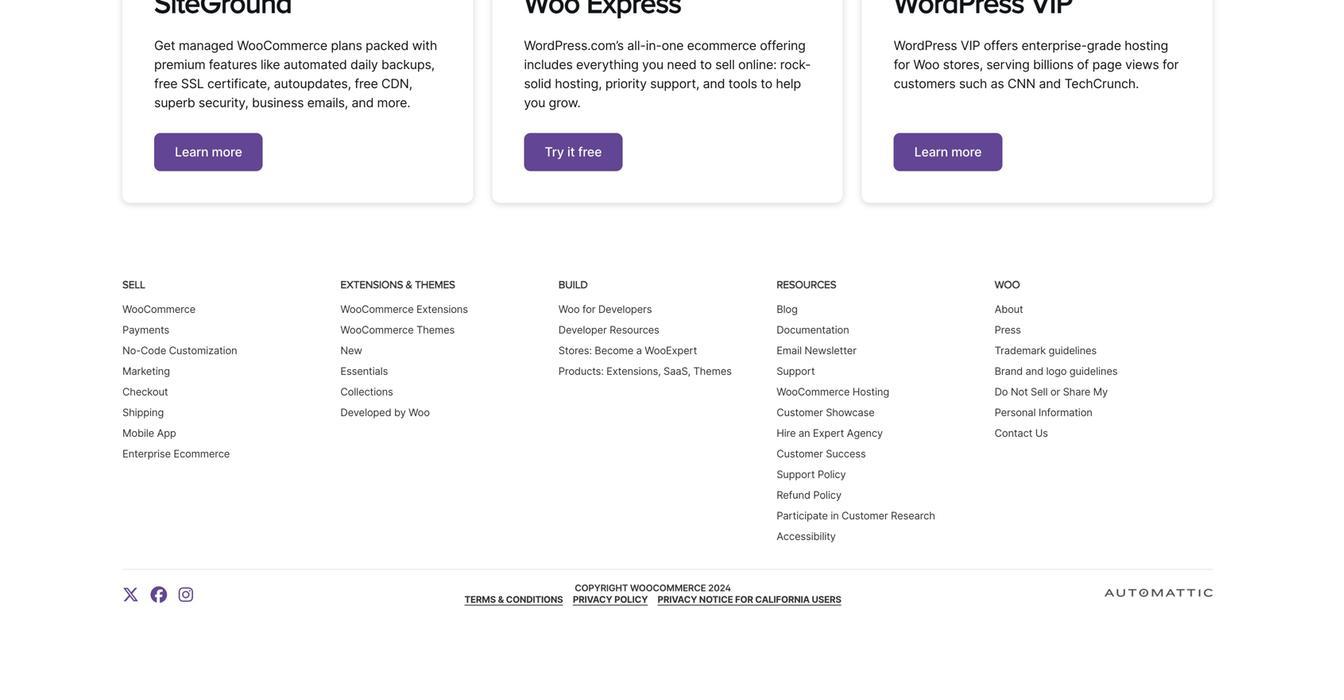Task type: describe. For each thing, give the bounding box(es) containing it.
wordpress
[[894, 38, 957, 53]]

1 horizontal spatial free
[[355, 76, 378, 91]]

and inside wordpress vip offers enterprise-grade hosting for woo stores, serving billions of page views for customers such as cnn and techcrunch.
[[1039, 76, 1061, 91]]

automated
[[284, 57, 347, 72]]

0 vertical spatial guidelines
[[1049, 345, 1097, 357]]

developed
[[341, 407, 391, 419]]

accessibility
[[777, 531, 836, 543]]

for up customers on the right top of the page
[[894, 57, 910, 72]]

woocommerce inside 'get managed woocommerce plans packed with premium features like automated daily backups, free ssl certificate, autoupdates, free cdn, superb security, business emails, and more.'
[[237, 38, 327, 53]]

automattic
[[1233, 591, 1301, 607]]

my
[[1093, 386, 1108, 398]]

ecommerce
[[174, 448, 230, 460]]

more for cnn
[[951, 144, 982, 160]]

woocommerce themes link
[[341, 324, 455, 336]]

try it free
[[545, 144, 602, 160]]

hire an expert agency link
[[777, 427, 883, 440]]

enterprise
[[122, 448, 171, 460]]

an
[[799, 427, 810, 440]]

ssl
[[181, 76, 204, 91]]

with
[[412, 38, 437, 53]]

an automattic comp
[[1213, 591, 1335, 607]]

customer research
[[842, 510, 935, 522]]

trademark guidelines
[[995, 345, 1097, 357]]

brand and logo guidelines
[[995, 365, 1118, 378]]

developed by woo
[[341, 407, 430, 419]]

woocommerce for "woocommerce" link
[[122, 303, 196, 316]]

includes
[[524, 57, 573, 72]]

it
[[567, 144, 575, 160]]

essentials
[[341, 365, 388, 378]]

solid
[[524, 76, 552, 91]]

online:
[[738, 57, 777, 72]]

essentials link
[[341, 365, 388, 378]]

products:
[[559, 365, 604, 378]]

0 horizontal spatial &
[[406, 279, 412, 291]]

developer
[[559, 324, 607, 336]]

privacy for privacy policy
[[573, 595, 612, 606]]

privacy notice for california users
[[658, 595, 841, 606]]

for right views
[[1163, 57, 1179, 72]]

products: extensions, saas, themes link
[[559, 365, 732, 378]]

woocommerce inside the copyright woocommerce 2024 terms & conditions
[[630, 583, 706, 594]]

0 horizontal spatial resources
[[610, 324, 659, 336]]

email newsletter
[[777, 345, 857, 357]]

hosting
[[853, 386, 889, 398]]

hire an expert agency
[[777, 427, 883, 440]]

copyright
[[575, 583, 628, 594]]

stores,
[[943, 57, 983, 72]]

woo inside wordpress vip offers enterprise-grade hosting for woo stores, serving billions of page views for customers such as cnn and techcrunch.
[[914, 57, 940, 72]]

learn more for superb
[[175, 144, 242, 160]]

ecommerce
[[687, 38, 757, 53]]

woocommerce hosting
[[777, 386, 889, 398]]

0 vertical spatial themes
[[415, 279, 455, 291]]

comp
[[1304, 591, 1335, 607]]

0 vertical spatial extensions
[[341, 279, 403, 291]]

sell inside "do not sell or share my personal information"
[[1031, 386, 1048, 398]]

new
[[341, 345, 362, 357]]

1 horizontal spatial extensions
[[416, 303, 468, 316]]

privacy for privacy notice for california users
[[658, 595, 697, 606]]

learn more link for superb
[[154, 133, 263, 171]]

2024
[[708, 583, 731, 594]]

enterprise-
[[1022, 38, 1087, 53]]

woo up about link
[[995, 279, 1020, 291]]

offering
[[760, 38, 806, 53]]

success
[[826, 448, 866, 460]]

mobile
[[122, 427, 154, 440]]

support for support 'link'
[[777, 365, 815, 378]]

no-
[[122, 345, 141, 357]]

page
[[1093, 57, 1122, 72]]

billions
[[1033, 57, 1074, 72]]

learn more link for cnn
[[894, 133, 1003, 171]]

more.
[[377, 95, 411, 111]]

payments link
[[122, 324, 169, 336]]

showcase
[[826, 407, 875, 419]]

saas, themes
[[664, 365, 732, 378]]

about link
[[995, 303, 1023, 316]]

email newsletter link
[[777, 345, 857, 357]]

a wooexpert
[[636, 345, 697, 357]]

stores:
[[559, 345, 592, 357]]

such
[[959, 76, 987, 91]]

customer for customer showcase
[[777, 407, 823, 419]]

sell
[[715, 57, 735, 72]]

blog link
[[777, 303, 798, 316]]

refund
[[777, 489, 811, 502]]

participate in customer research link
[[777, 510, 935, 522]]

managed
[[179, 38, 234, 53]]

techcrunch.
[[1065, 76, 1139, 91]]

autoupdates,
[[274, 76, 351, 91]]

developed by woo link
[[341, 407, 430, 419]]

woocommerce for woocommerce hosting
[[777, 386, 850, 398]]

for right notice
[[735, 595, 753, 606]]

1 vertical spatial you
[[524, 95, 545, 111]]

developers
[[598, 303, 652, 316]]

grow.
[[549, 95, 581, 111]]

support,
[[650, 76, 700, 91]]

developer resources link
[[559, 324, 659, 336]]

policy for support policy
[[818, 469, 846, 481]]

do not sell or share my personal information
[[995, 386, 1108, 419]]

refund policy
[[777, 489, 842, 502]]

like
[[261, 57, 280, 72]]

by
[[394, 407, 406, 419]]

wordpress.com's
[[524, 38, 624, 53]]

hosting,
[[555, 76, 602, 91]]

build
[[559, 279, 588, 291]]

an
[[1213, 591, 1230, 607]]

woocommerce extensions
[[341, 303, 468, 316]]

agency
[[847, 427, 883, 440]]



Task type: locate. For each thing, give the bounding box(es) containing it.
policy down copyright on the bottom left
[[614, 595, 648, 606]]

1 vertical spatial sell
[[1031, 386, 1048, 398]]

get managed woocommerce plans packed with premium features like automated daily backups, free ssl certificate, autoupdates, free cdn, superb security, business emails, and more.
[[154, 38, 437, 111]]

1 vertical spatial customer
[[777, 448, 823, 460]]

2 vertical spatial policy
[[614, 595, 648, 606]]

customer success
[[777, 448, 866, 460]]

0 vertical spatial you
[[642, 57, 664, 72]]

0 horizontal spatial sell
[[122, 279, 145, 291]]

1 horizontal spatial sell
[[1031, 386, 1048, 398]]

contact us link
[[995, 427, 1048, 440]]

certificate,
[[207, 76, 270, 91]]

free up 'superb'
[[154, 76, 178, 91]]

learn down customers on the right top of the page
[[915, 144, 948, 160]]

checkout
[[122, 386, 168, 398]]

extensions up woocommerce extensions
[[341, 279, 403, 291]]

learn for get managed woocommerce plans packed with premium features like automated daily backups, free ssl certificate, autoupdates, free cdn, superb security, business emails, and more.
[[175, 144, 209, 160]]

collections
[[341, 386, 393, 398]]

1 vertical spatial &
[[498, 595, 504, 606]]

woocommerce for woocommerce themes
[[341, 324, 414, 336]]

1 vertical spatial themes
[[416, 324, 455, 336]]

support for support policy
[[777, 469, 815, 481]]

support down email
[[777, 365, 815, 378]]

1 privacy from the left
[[573, 595, 612, 606]]

to left the sell
[[700, 57, 712, 72]]

policy
[[818, 469, 846, 481], [813, 489, 842, 502], [614, 595, 648, 606]]

2 learn more from the left
[[915, 144, 982, 160]]

email
[[777, 345, 802, 357]]

and down billions
[[1039, 76, 1061, 91]]

0 horizontal spatial learn more
[[175, 144, 242, 160]]

superb
[[154, 95, 195, 111]]

policy down customer success
[[818, 469, 846, 481]]

security,
[[199, 95, 248, 111]]

resources
[[777, 279, 836, 291], [610, 324, 659, 336]]

get
[[154, 38, 175, 53]]

app
[[157, 427, 176, 440]]

free down the daily
[[355, 76, 378, 91]]

serving
[[987, 57, 1030, 72]]

learn more
[[175, 144, 242, 160], [915, 144, 982, 160]]

more down security,
[[212, 144, 242, 160]]

1 horizontal spatial learn more
[[915, 144, 982, 160]]

support up refund
[[777, 469, 815, 481]]

resources up stores: become a wooexpert link
[[610, 324, 659, 336]]

no-code customization link
[[122, 345, 237, 357]]

or
[[1051, 386, 1060, 398]]

us
[[1035, 427, 1048, 440]]

1 horizontal spatial resources
[[777, 279, 836, 291]]

woocommerce up customer showcase link on the bottom of the page
[[777, 386, 850, 398]]

one
[[662, 38, 684, 53]]

documentation
[[777, 324, 849, 336]]

developer resources
[[559, 324, 659, 336]]

resources up blog on the right top of the page
[[777, 279, 836, 291]]

woo for developers
[[559, 303, 652, 316]]

shipping link
[[122, 407, 164, 419]]

privacy down copyright on the bottom left
[[573, 595, 612, 606]]

2 customer from the top
[[777, 448, 823, 460]]

1 horizontal spatial learn more link
[[894, 133, 1003, 171]]

extensions
[[341, 279, 403, 291], [416, 303, 468, 316]]

wordpress.com's all-in-one ecommerce offering includes everything you need to sell online: rock- solid hosting, priority support, and tools to help you grow.
[[524, 38, 811, 111]]

woocommerce extensions link
[[341, 303, 468, 316]]

cnn
[[1008, 76, 1036, 91]]

woocommerce up new link
[[341, 324, 414, 336]]

woo down wordpress
[[914, 57, 940, 72]]

and left logo
[[1026, 365, 1044, 378]]

contact us
[[995, 427, 1048, 440]]

woo up developer
[[559, 303, 580, 316]]

0 vertical spatial policy
[[818, 469, 846, 481]]

customer down an
[[777, 448, 823, 460]]

press link
[[995, 324, 1021, 336]]

mobile app link
[[122, 427, 176, 440]]

code
[[141, 345, 166, 357]]

2 privacy from the left
[[658, 595, 697, 606]]

cdn,
[[381, 76, 412, 91]]

support link
[[777, 365, 815, 378]]

to
[[700, 57, 712, 72], [761, 76, 773, 91]]

1 support from the top
[[777, 365, 815, 378]]

& inside the copyright woocommerce 2024 terms & conditions
[[498, 595, 504, 606]]

policy for privacy policy
[[614, 595, 648, 606]]

share
[[1063, 386, 1091, 398]]

0 horizontal spatial extensions
[[341, 279, 403, 291]]

1 vertical spatial policy
[[813, 489, 842, 502]]

learn more down security,
[[175, 144, 242, 160]]

0 horizontal spatial free
[[154, 76, 178, 91]]

2 learn more link from the left
[[894, 133, 1003, 171]]

learn down 'superb'
[[175, 144, 209, 160]]

newsletter
[[805, 345, 857, 357]]

woocommerce up payments
[[122, 303, 196, 316]]

you down in-
[[642, 57, 664, 72]]

learn more down customers on the right top of the page
[[915, 144, 982, 160]]

grade
[[1087, 38, 1121, 53]]

you
[[642, 57, 664, 72], [524, 95, 545, 111]]

privacy notice for california users link
[[658, 595, 841, 606]]

extensions up 'woocommerce themes'
[[416, 303, 468, 316]]

1 learn more from the left
[[175, 144, 242, 160]]

woocommerce up like
[[237, 38, 327, 53]]

policy up in
[[813, 489, 842, 502]]

0 vertical spatial resources
[[777, 279, 836, 291]]

1 more from the left
[[212, 144, 242, 160]]

guidelines up 'my'
[[1070, 365, 1118, 378]]

more
[[212, 144, 242, 160], [951, 144, 982, 160]]

customer
[[777, 407, 823, 419], [777, 448, 823, 460]]

brand and logo guidelines link
[[995, 365, 1118, 378]]

privacy left notice
[[658, 595, 697, 606]]

extensions,
[[607, 365, 661, 378]]

sell left or
[[1031, 386, 1048, 398]]

california
[[755, 595, 810, 606]]

try
[[545, 144, 564, 160]]

1 vertical spatial extensions
[[416, 303, 468, 316]]

no-code customization
[[122, 345, 237, 357]]

themes up woocommerce extensions
[[415, 279, 455, 291]]

woo right by
[[409, 407, 430, 419]]

themes down woocommerce extensions
[[416, 324, 455, 336]]

in-
[[646, 38, 662, 53]]

woocommerce hosting link
[[777, 386, 889, 398]]

business
[[252, 95, 304, 111]]

&
[[406, 279, 412, 291], [498, 595, 504, 606]]

customer for customer success
[[777, 448, 823, 460]]

learn more link down security,
[[154, 133, 263, 171]]

& right the terms
[[498, 595, 504, 606]]

0 horizontal spatial learn more link
[[154, 133, 263, 171]]

in
[[831, 510, 839, 522]]

woocommerce up notice
[[630, 583, 706, 594]]

checkout link
[[122, 386, 168, 398]]

accessibility link
[[777, 531, 836, 543]]

1 horizontal spatial privacy
[[658, 595, 697, 606]]

customer up an
[[777, 407, 823, 419]]

and inside wordpress.com's all-in-one ecommerce offering includes everything you need to sell online: rock- solid hosting, priority support, and tools to help you grow.
[[703, 76, 725, 91]]

& up woocommerce extensions
[[406, 279, 412, 291]]

users
[[812, 595, 841, 606]]

1 customer from the top
[[777, 407, 823, 419]]

personal information
[[995, 407, 1093, 419]]

policy for refund policy
[[813, 489, 842, 502]]

0 horizontal spatial more
[[212, 144, 242, 160]]

daily
[[351, 57, 378, 72]]

learn for wordpress vip offers enterprise-grade hosting for woo stores, serving billions of page views for customers such as cnn and techcrunch.
[[915, 144, 948, 160]]

guidelines
[[1049, 345, 1097, 357], [1070, 365, 1118, 378]]

and inside 'get managed woocommerce plans packed with premium features like automated daily backups, free ssl certificate, autoupdates, free cdn, superb security, business emails, and more.'
[[352, 95, 374, 111]]

conditions
[[506, 595, 563, 606]]

woocommerce up 'woocommerce themes'
[[341, 303, 414, 316]]

more for superb
[[212, 144, 242, 160]]

0 horizontal spatial privacy
[[573, 595, 612, 606]]

views
[[1126, 57, 1159, 72]]

sell up "woocommerce" link
[[122, 279, 145, 291]]

1 horizontal spatial to
[[761, 76, 773, 91]]

1 learn from the left
[[175, 144, 209, 160]]

learn more for cnn
[[915, 144, 982, 160]]

1 vertical spatial support
[[777, 469, 815, 481]]

woocommerce link
[[122, 303, 196, 316]]

2 more from the left
[[951, 144, 982, 160]]

free right it in the top of the page
[[578, 144, 602, 160]]

1 horizontal spatial &
[[498, 595, 504, 606]]

vip
[[961, 38, 980, 53]]

to down online:
[[761, 76, 773, 91]]

features
[[209, 57, 257, 72]]

0 horizontal spatial you
[[524, 95, 545, 111]]

everything
[[576, 57, 639, 72]]

and down the sell
[[703, 76, 725, 91]]

hosting
[[1125, 38, 1168, 53]]

1 vertical spatial resources
[[610, 324, 659, 336]]

0 vertical spatial to
[[700, 57, 712, 72]]

1 vertical spatial guidelines
[[1070, 365, 1118, 378]]

shipping
[[122, 407, 164, 419]]

not
[[1011, 386, 1028, 398]]

hire
[[777, 427, 796, 440]]

learn more link down customers on the right top of the page
[[894, 133, 1003, 171]]

1 vertical spatial to
[[761, 76, 773, 91]]

extensions & themes
[[341, 279, 455, 291]]

2 support from the top
[[777, 469, 815, 481]]

0 vertical spatial customer
[[777, 407, 823, 419]]

guidelines up logo
[[1049, 345, 1097, 357]]

privacy policy link
[[573, 595, 648, 606]]

you down 'solid' on the left top of the page
[[524, 95, 545, 111]]

0 vertical spatial &
[[406, 279, 412, 291]]

customization
[[169, 345, 237, 357]]

0 horizontal spatial to
[[700, 57, 712, 72]]

offers
[[984, 38, 1018, 53]]

1 learn more link from the left
[[154, 133, 263, 171]]

rock-
[[780, 57, 811, 72]]

customer success link
[[777, 448, 866, 460]]

for up developer
[[583, 303, 596, 316]]

woocommerce for woocommerce extensions
[[341, 303, 414, 316]]

1 horizontal spatial more
[[951, 144, 982, 160]]

1 horizontal spatial learn
[[915, 144, 948, 160]]

and left more.
[[352, 95, 374, 111]]

stores: become a wooexpert link
[[559, 345, 697, 357]]

tools
[[729, 76, 757, 91]]

2 learn from the left
[[915, 144, 948, 160]]

more down such
[[951, 144, 982, 160]]

priority
[[605, 76, 647, 91]]

0 horizontal spatial learn
[[175, 144, 209, 160]]

support
[[777, 365, 815, 378], [777, 469, 815, 481]]

1 horizontal spatial you
[[642, 57, 664, 72]]

2 horizontal spatial free
[[578, 144, 602, 160]]

0 vertical spatial sell
[[122, 279, 145, 291]]

0 vertical spatial support
[[777, 365, 815, 378]]

expert
[[813, 427, 844, 440]]



Task type: vqa. For each thing, say whether or not it's contained in the screenshot.


